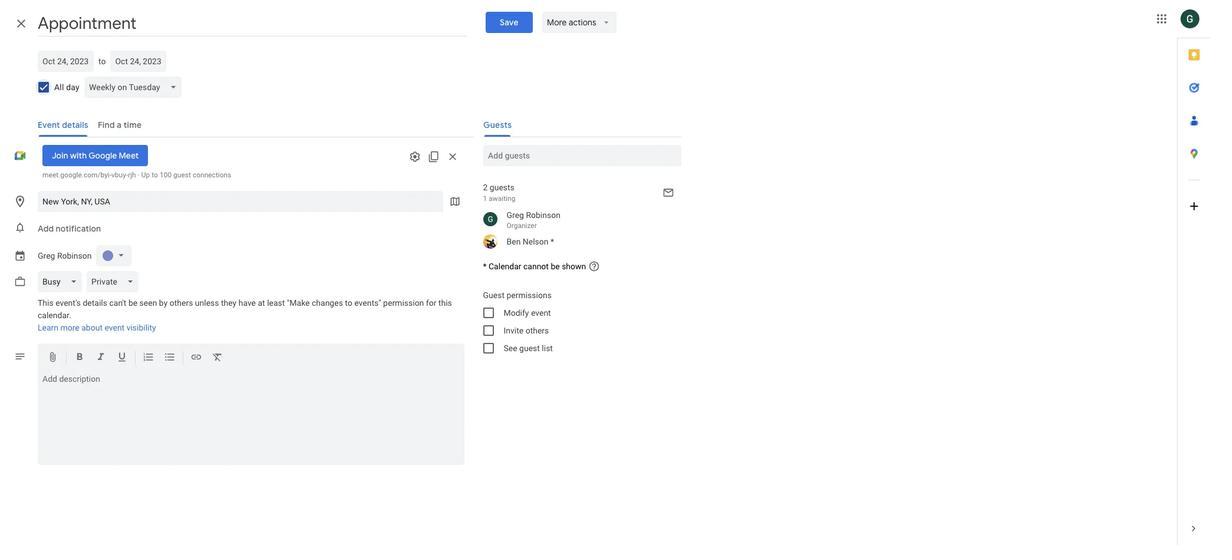 Task type: vqa. For each thing, say whether or not it's contained in the screenshot.
they
yes



Task type: locate. For each thing, give the bounding box(es) containing it.
have
[[239, 298, 256, 308]]

by
[[159, 298, 168, 308]]

0 horizontal spatial others
[[170, 298, 193, 308]]

meet
[[119, 150, 139, 161]]

0 horizontal spatial robinson
[[57, 251, 92, 261]]

* right nelson
[[551, 237, 554, 247]]

to right up
[[152, 171, 158, 179]]

see
[[504, 344, 518, 353]]

0 vertical spatial event
[[531, 308, 551, 318]]

guests invited to this event. tree
[[474, 208, 682, 251]]

greg
[[507, 211, 524, 220], [38, 251, 55, 261]]

others inside the this event's details can't be seen by others unless they have at least "make changes to events" permission for this calendar. learn more about event visibility
[[170, 298, 193, 308]]

1 horizontal spatial others
[[526, 326, 549, 336]]

up
[[141, 171, 150, 179]]

be left shown on the left top of the page
[[551, 262, 560, 271]]

to
[[98, 57, 106, 66], [152, 171, 158, 179], [345, 298, 353, 308]]

save
[[500, 17, 519, 28]]

all
[[54, 83, 64, 92]]

0 horizontal spatial guest
[[173, 171, 191, 179]]

2 vertical spatial to
[[345, 298, 353, 308]]

event down permissions
[[531, 308, 551, 318]]

guest
[[483, 291, 505, 300]]

1 vertical spatial to
[[152, 171, 158, 179]]

nelson
[[523, 237, 549, 247]]

1 horizontal spatial robinson
[[526, 211, 561, 220]]

this event's details can't be seen by others unless they have at least "make changes to events" permission for this calendar. learn more about event visibility
[[38, 298, 452, 333]]

0 horizontal spatial to
[[98, 57, 106, 66]]

None field
[[84, 77, 186, 98], [38, 271, 87, 293], [87, 271, 143, 293], [84, 77, 186, 98], [38, 271, 87, 293], [87, 271, 143, 293]]

insert link image
[[191, 352, 202, 365]]

others up "see guest list" at the left bottom of page
[[526, 326, 549, 336]]

be inside the this event's details can't be seen by others unless they have at least "make changes to events" permission for this calendar. learn more about event visibility
[[129, 298, 138, 308]]

0 vertical spatial guest
[[173, 171, 191, 179]]

be right can't
[[129, 298, 138, 308]]

greg down add
[[38, 251, 55, 261]]

1 horizontal spatial greg
[[507, 211, 524, 220]]

all day
[[54, 83, 80, 92]]

awaiting
[[489, 195, 516, 203]]

0 vertical spatial to
[[98, 57, 106, 66]]

*
[[551, 237, 554, 247], [483, 262, 487, 271]]

0 vertical spatial greg
[[507, 211, 524, 220]]

italic image
[[95, 352, 107, 365]]

guest right the 100
[[173, 171, 191, 179]]

join with google meet
[[52, 150, 139, 161]]

more actions arrow_drop_down
[[547, 17, 612, 28]]

1 horizontal spatial *
[[551, 237, 554, 247]]

robinson
[[526, 211, 561, 220], [57, 251, 92, 261]]

see guest list
[[504, 344, 553, 353]]

* left calendar
[[483, 262, 487, 271]]

bulleted list image
[[164, 352, 176, 365]]

1 vertical spatial be
[[129, 298, 138, 308]]

be
[[551, 262, 560, 271], [129, 298, 138, 308]]

Description text field
[[38, 375, 464, 463]]

robinson inside greg robinson organizer
[[526, 211, 561, 220]]

at
[[258, 298, 265, 308]]

add
[[38, 224, 54, 234]]

Location text field
[[42, 191, 439, 212]]

modify
[[504, 308, 529, 318]]

1 vertical spatial event
[[105, 323, 125, 333]]

rjh
[[128, 171, 136, 179]]

group
[[474, 287, 682, 357]]

·
[[138, 171, 140, 179]]

1 horizontal spatial to
[[152, 171, 158, 179]]

actions
[[569, 17, 597, 28]]

event right about
[[105, 323, 125, 333]]

2 horizontal spatial to
[[345, 298, 353, 308]]

0 horizontal spatial *
[[483, 262, 487, 271]]

join
[[52, 150, 68, 161]]

meet.google.com/byi-vbuy-rjh · up to 100 guest connections
[[42, 171, 231, 179]]

0 vertical spatial be
[[551, 262, 560, 271]]

0 horizontal spatial event
[[105, 323, 125, 333]]

learn
[[38, 323, 58, 333]]

greg robinson, organizer tree item
[[474, 208, 682, 232]]

guest left list
[[520, 344, 540, 353]]

invite others
[[504, 326, 549, 336]]

guest
[[173, 171, 191, 179], [520, 344, 540, 353]]

permissions
[[507, 291, 552, 300]]

robinson up organizer
[[526, 211, 561, 220]]

event
[[531, 308, 551, 318], [105, 323, 125, 333]]

remove formatting image
[[212, 352, 224, 365]]

calendar
[[489, 262, 522, 271]]

ben nelson tree item
[[474, 232, 682, 251]]

0 vertical spatial robinson
[[526, 211, 561, 220]]

others
[[170, 298, 193, 308], [526, 326, 549, 336]]

greg inside greg robinson organizer
[[507, 211, 524, 220]]

they
[[221, 298, 237, 308]]

1 vertical spatial robinson
[[57, 251, 92, 261]]

save button
[[486, 12, 533, 33]]

greg up organizer
[[507, 211, 524, 220]]

1 horizontal spatial be
[[551, 262, 560, 271]]

tab list
[[1178, 38, 1211, 513]]

others right by in the left bottom of the page
[[170, 298, 193, 308]]

Guests text field
[[488, 145, 677, 166]]

invite
[[504, 326, 524, 336]]

0 vertical spatial *
[[551, 237, 554, 247]]

unless
[[195, 298, 219, 308]]

1 vertical spatial guest
[[520, 344, 540, 353]]

0 horizontal spatial greg
[[38, 251, 55, 261]]

0 vertical spatial others
[[170, 298, 193, 308]]

bold image
[[74, 352, 86, 365]]

1 vertical spatial greg
[[38, 251, 55, 261]]

group containing guest permissions
[[474, 287, 682, 357]]

1 vertical spatial others
[[526, 326, 549, 336]]

day
[[66, 83, 80, 92]]

greg robinson organizer
[[507, 211, 561, 230]]

to left events"
[[345, 298, 353, 308]]

0 horizontal spatial be
[[129, 298, 138, 308]]

robinson down notification on the left of the page
[[57, 251, 92, 261]]

to left end date text field
[[98, 57, 106, 66]]

100
[[160, 171, 172, 179]]

robinson for greg robinson organizer
[[526, 211, 561, 220]]

calendar.
[[38, 311, 71, 320]]



Task type: describe. For each thing, give the bounding box(es) containing it.
greg for greg robinson
[[38, 251, 55, 261]]

greg robinson
[[38, 251, 92, 261]]

seen
[[140, 298, 157, 308]]

event's
[[56, 298, 81, 308]]

learn more about event visibility link
[[38, 323, 156, 333]]

meet.google.com/byi-
[[42, 171, 111, 179]]

connections
[[193, 171, 231, 179]]

events"
[[355, 298, 381, 308]]

2 guests 1 awaiting
[[483, 183, 516, 203]]

underline image
[[116, 352, 128, 365]]

modify event
[[504, 308, 551, 318]]

1 horizontal spatial guest
[[520, 344, 540, 353]]

formatting options toolbar
[[38, 344, 464, 372]]

changes
[[312, 298, 343, 308]]

ben nelson *
[[507, 237, 554, 247]]

End date text field
[[115, 54, 162, 68]]

add notification
[[38, 224, 101, 234]]

permission
[[383, 298, 424, 308]]

this
[[439, 298, 452, 308]]

google
[[89, 150, 117, 161]]

1
[[483, 195, 487, 203]]

visibility
[[127, 323, 156, 333]]

Start date text field
[[42, 54, 89, 68]]

1 horizontal spatial event
[[531, 308, 551, 318]]

"make
[[287, 298, 310, 308]]

more
[[60, 323, 79, 333]]

more
[[547, 17, 567, 28]]

Title text field
[[38, 11, 467, 37]]

cannot
[[524, 262, 549, 271]]

organizer
[[507, 222, 537, 230]]

ben
[[507, 237, 521, 247]]

with
[[70, 150, 87, 161]]

for
[[426, 298, 437, 308]]

can't
[[109, 298, 126, 308]]

least
[[267, 298, 285, 308]]

* calendar cannot be shown
[[483, 262, 586, 271]]

arrow_drop_down
[[601, 17, 612, 28]]

event inside the this event's details can't be seen by others unless they have at least "make changes to events" permission for this calendar. learn more about event visibility
[[105, 323, 125, 333]]

guest permissions
[[483, 291, 552, 300]]

this
[[38, 298, 53, 308]]

1 vertical spatial *
[[483, 262, 487, 271]]

2
[[483, 183, 488, 192]]

guests
[[490, 183, 515, 192]]

details
[[83, 298, 107, 308]]

about
[[82, 323, 103, 333]]

* inside ben nelson tree item
[[551, 237, 554, 247]]

vbuy-
[[111, 171, 128, 179]]

shown
[[562, 262, 586, 271]]

numbered list image
[[143, 352, 155, 365]]

robinson for greg robinson
[[57, 251, 92, 261]]

join with google meet link
[[42, 145, 148, 166]]

greg for greg robinson organizer
[[507, 211, 524, 220]]

add notification button
[[33, 215, 106, 243]]

list
[[542, 344, 553, 353]]

to inside the this event's details can't be seen by others unless they have at least "make changes to events" permission for this calendar. learn more about event visibility
[[345, 298, 353, 308]]

notification
[[56, 224, 101, 234]]



